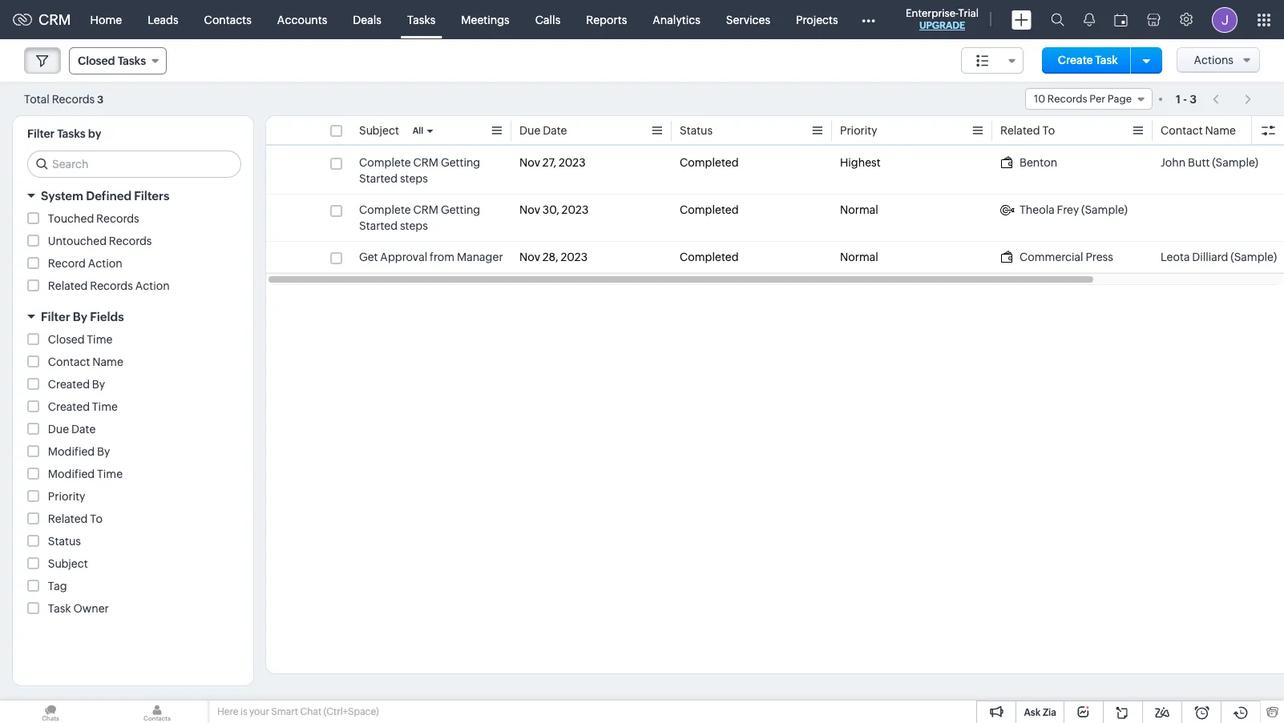Task type: locate. For each thing, give the bounding box(es) containing it.
10 Records Per Page field
[[1025, 88, 1153, 110]]

0 vertical spatial name
[[1205, 124, 1236, 137]]

complete crm getting started steps link up get approval from manager link
[[359, 202, 503, 234]]

crm down "all"
[[413, 156, 439, 169]]

by
[[73, 310, 87, 324], [92, 378, 105, 391], [97, 446, 110, 458]]

time for modified time
[[97, 468, 123, 481]]

modified down modified by
[[48, 468, 95, 481]]

filter inside dropdown button
[[41, 310, 70, 324]]

due date up 27,
[[519, 124, 567, 137]]

0 vertical spatial priority
[[840, 124, 877, 137]]

1 vertical spatial contact name
[[48, 356, 123, 369]]

2 created from the top
[[48, 401, 90, 414]]

related down record
[[48, 280, 88, 293]]

2 complete crm getting started steps from the top
[[359, 204, 480, 232]]

0 horizontal spatial subject
[[48, 558, 88, 571]]

projects link
[[783, 0, 851, 39]]

records down defined
[[96, 212, 139, 225]]

created down created by
[[48, 401, 90, 414]]

due date up modified by
[[48, 423, 96, 436]]

priority down modified time
[[48, 491, 85, 503]]

2 complete from the top
[[359, 204, 411, 216]]

2 normal from the top
[[840, 251, 878, 264]]

0 horizontal spatial name
[[92, 356, 123, 369]]

0 horizontal spatial contact
[[48, 356, 90, 369]]

due up the nov 27, 2023
[[519, 124, 541, 137]]

1 started from the top
[[359, 172, 398, 185]]

filters
[[134, 189, 169, 203]]

0 horizontal spatial 3
[[97, 93, 104, 105]]

0 horizontal spatial related to
[[48, 513, 103, 526]]

created time
[[48, 401, 118, 414]]

0 horizontal spatial to
[[90, 513, 103, 526]]

1 completed from the top
[[680, 156, 739, 169]]

1 vertical spatial name
[[92, 356, 123, 369]]

records up filter tasks by
[[52, 93, 95, 105]]

records up fields
[[90, 280, 133, 293]]

closed
[[78, 55, 115, 67], [48, 333, 85, 346]]

0 vertical spatial steps
[[400, 172, 428, 185]]

0 vertical spatial status
[[680, 124, 713, 137]]

completed for nov 28, 2023
[[680, 251, 739, 264]]

1 vertical spatial date
[[71, 423, 96, 436]]

profile element
[[1202, 0, 1247, 39]]

0 vertical spatial complete crm getting started steps link
[[359, 155, 503, 187]]

complete crm getting started steps up get approval from manager link
[[359, 204, 480, 232]]

1 steps from the top
[[400, 172, 428, 185]]

2023 for nov 28, 2023
[[561, 251, 588, 264]]

contact up created by
[[48, 356, 90, 369]]

3 completed from the top
[[680, 251, 739, 264]]

by up closed time
[[73, 310, 87, 324]]

filter tasks by
[[27, 127, 101, 140]]

2 nov from the top
[[519, 204, 540, 216]]

0 horizontal spatial date
[[71, 423, 96, 436]]

filter by fields button
[[13, 303, 253, 331]]

action up the related records action
[[88, 257, 122, 270]]

2023 right 30,
[[562, 204, 589, 216]]

calls
[[535, 13, 561, 26]]

chats image
[[0, 701, 101, 724]]

1 horizontal spatial 3
[[1190, 93, 1197, 105]]

time
[[87, 333, 113, 346], [92, 401, 118, 414], [97, 468, 123, 481]]

subject
[[359, 124, 399, 137], [48, 558, 88, 571]]

records down touched records
[[109, 235, 152, 248]]

size image
[[976, 54, 989, 68]]

ask
[[1024, 708, 1041, 719]]

complete crm getting started steps link for nov 30, 2023
[[359, 202, 503, 234]]

3 up by
[[97, 93, 104, 105]]

status
[[680, 124, 713, 137], [48, 535, 81, 548]]

related to
[[1000, 124, 1055, 137], [48, 513, 103, 526]]

1 modified from the top
[[48, 446, 95, 458]]

row group
[[266, 147, 1284, 273]]

filter for filter tasks by
[[27, 127, 55, 140]]

completed for nov 27, 2023
[[680, 156, 739, 169]]

crm up get approval from manager link
[[413, 204, 439, 216]]

fields
[[90, 310, 124, 324]]

search element
[[1041, 0, 1074, 39]]

3 inside total records 3
[[97, 93, 104, 105]]

0 vertical spatial tasks
[[407, 13, 436, 26]]

date down created time in the bottom of the page
[[71, 423, 96, 436]]

2 modified from the top
[[48, 468, 95, 481]]

(sample) right butt
[[1212, 156, 1258, 169]]

(sample) for theola frey (sample)
[[1081, 204, 1128, 216]]

1 vertical spatial time
[[92, 401, 118, 414]]

modified up modified time
[[48, 446, 95, 458]]

filter up closed time
[[41, 310, 70, 324]]

0 vertical spatial contact
[[1161, 124, 1203, 137]]

0 vertical spatial filter
[[27, 127, 55, 140]]

nov left 28,
[[519, 251, 540, 264]]

2023
[[559, 156, 586, 169], [562, 204, 589, 216], [561, 251, 588, 264]]

get approval from manager
[[359, 251, 503, 264]]

1 horizontal spatial due
[[519, 124, 541, 137]]

3
[[1190, 93, 1197, 105], [97, 93, 104, 105]]

3 nov from the top
[[519, 251, 540, 264]]

complete crm getting started steps link down "all"
[[359, 155, 503, 187]]

owner
[[73, 603, 109, 616]]

2 vertical spatial 2023
[[561, 251, 588, 264]]

getting for nov 27, 2023
[[441, 156, 480, 169]]

28,
[[542, 251, 558, 264]]

due date
[[519, 124, 567, 137], [48, 423, 96, 436]]

1 vertical spatial due date
[[48, 423, 96, 436]]

1 horizontal spatial date
[[543, 124, 567, 137]]

related records action
[[48, 280, 170, 293]]

1 vertical spatial created
[[48, 401, 90, 414]]

1 vertical spatial to
[[90, 513, 103, 526]]

1 created from the top
[[48, 378, 90, 391]]

by up created time in the bottom of the page
[[92, 378, 105, 391]]

1 complete from the top
[[359, 156, 411, 169]]

due up modified by
[[48, 423, 69, 436]]

created for created time
[[48, 401, 90, 414]]

0 horizontal spatial status
[[48, 535, 81, 548]]

created
[[48, 378, 90, 391], [48, 401, 90, 414]]

0 vertical spatial normal
[[840, 204, 878, 216]]

closed down home
[[78, 55, 115, 67]]

3 for total records 3
[[97, 93, 104, 105]]

complete crm getting started steps for nov 27, 2023
[[359, 156, 480, 185]]

0 horizontal spatial due date
[[48, 423, 96, 436]]

1 horizontal spatial contact name
[[1161, 124, 1236, 137]]

steps up approval
[[400, 220, 428, 232]]

0 vertical spatial modified
[[48, 446, 95, 458]]

name down closed time
[[92, 356, 123, 369]]

tasks right deals link
[[407, 13, 436, 26]]

task right create
[[1095, 54, 1118, 67]]

per
[[1089, 93, 1105, 105]]

2 vertical spatial nov
[[519, 251, 540, 264]]

related down modified time
[[48, 513, 88, 526]]

action
[[88, 257, 122, 270], [135, 280, 170, 293]]

0 vertical spatial getting
[[441, 156, 480, 169]]

1 horizontal spatial status
[[680, 124, 713, 137]]

filter down total
[[27, 127, 55, 140]]

1 vertical spatial completed
[[680, 204, 739, 216]]

2 vertical spatial crm
[[413, 204, 439, 216]]

filter
[[27, 127, 55, 140], [41, 310, 70, 324]]

1 horizontal spatial tasks
[[118, 55, 146, 67]]

0 vertical spatial complete
[[359, 156, 411, 169]]

system defined filters button
[[13, 182, 253, 210]]

1 vertical spatial crm
[[413, 156, 439, 169]]

27,
[[542, 156, 556, 169]]

1 horizontal spatial related to
[[1000, 124, 1055, 137]]

1 horizontal spatial priority
[[840, 124, 877, 137]]

1 vertical spatial subject
[[48, 558, 88, 571]]

modified by
[[48, 446, 110, 458]]

contact down 1
[[1161, 124, 1203, 137]]

tasks inside field
[[118, 55, 146, 67]]

leads
[[148, 13, 178, 26]]

1 vertical spatial started
[[359, 220, 398, 232]]

2 horizontal spatial tasks
[[407, 13, 436, 26]]

1 horizontal spatial to
[[1042, 124, 1055, 137]]

priority
[[840, 124, 877, 137], [48, 491, 85, 503]]

nov left 30,
[[519, 204, 540, 216]]

task inside button
[[1095, 54, 1118, 67]]

navigation
[[1205, 87, 1260, 111]]

system defined filters
[[41, 189, 169, 203]]

task down the tag
[[48, 603, 71, 616]]

2 vertical spatial by
[[97, 446, 110, 458]]

1 vertical spatial due
[[48, 423, 69, 436]]

records right the 10
[[1048, 93, 1087, 105]]

records for total
[[52, 93, 95, 105]]

to
[[1042, 124, 1055, 137], [90, 513, 103, 526]]

Search text field
[[28, 151, 240, 177]]

normal
[[840, 204, 878, 216], [840, 251, 878, 264]]

1 vertical spatial closed
[[48, 333, 85, 346]]

by inside filter by fields dropdown button
[[73, 310, 87, 324]]

records inside 'field'
[[1048, 93, 1087, 105]]

0 vertical spatial created
[[48, 378, 90, 391]]

1 vertical spatial (sample)
[[1081, 204, 1128, 216]]

complete crm getting started steps down "all"
[[359, 156, 480, 185]]

subject left "all"
[[359, 124, 399, 137]]

complete for nov 30, 2023
[[359, 204, 411, 216]]

2 vertical spatial tasks
[[57, 127, 85, 140]]

2 steps from the top
[[400, 220, 428, 232]]

to down modified time
[[90, 513, 103, 526]]

name up john butt (sample)
[[1205, 124, 1236, 137]]

1 vertical spatial getting
[[441, 204, 480, 216]]

records
[[52, 93, 95, 105], [1048, 93, 1087, 105], [96, 212, 139, 225], [109, 235, 152, 248], [90, 280, 133, 293]]

0 vertical spatial crm
[[38, 11, 71, 28]]

related to down modified time
[[48, 513, 103, 526]]

0 horizontal spatial tasks
[[57, 127, 85, 140]]

2 started from the top
[[359, 220, 398, 232]]

0 vertical spatial 2023
[[559, 156, 586, 169]]

1 horizontal spatial task
[[1095, 54, 1118, 67]]

1 vertical spatial complete crm getting started steps
[[359, 204, 480, 232]]

1 vertical spatial modified
[[48, 468, 95, 481]]

1 complete crm getting started steps from the top
[[359, 156, 480, 185]]

closed down filter by fields
[[48, 333, 85, 346]]

0 vertical spatial task
[[1095, 54, 1118, 67]]

1 - 3
[[1176, 93, 1197, 105]]

contact name down closed time
[[48, 356, 123, 369]]

time down fields
[[87, 333, 113, 346]]

1 vertical spatial priority
[[48, 491, 85, 503]]

records for 10
[[1048, 93, 1087, 105]]

1 vertical spatial nov
[[519, 204, 540, 216]]

nov 28, 2023
[[519, 251, 588, 264]]

total
[[24, 93, 50, 105]]

task
[[1095, 54, 1118, 67], [48, 603, 71, 616]]

steps down "all"
[[400, 172, 428, 185]]

commercial press link
[[1000, 249, 1113, 265]]

subject up the tag
[[48, 558, 88, 571]]

by up modified time
[[97, 446, 110, 458]]

priority up "highest"
[[840, 124, 877, 137]]

2023 for nov 27, 2023
[[559, 156, 586, 169]]

contact name up butt
[[1161, 124, 1236, 137]]

contact
[[1161, 124, 1203, 137], [48, 356, 90, 369]]

created up created time in the bottom of the page
[[48, 378, 90, 391]]

approval
[[380, 251, 427, 264]]

2 completed from the top
[[680, 204, 739, 216]]

related to up the benton link
[[1000, 124, 1055, 137]]

row group containing complete crm getting started steps
[[266, 147, 1284, 273]]

getting for nov 30, 2023
[[441, 204, 480, 216]]

time down created by
[[92, 401, 118, 414]]

1 vertical spatial normal
[[840, 251, 878, 264]]

tasks left by
[[57, 127, 85, 140]]

related
[[1000, 124, 1040, 137], [48, 280, 88, 293], [48, 513, 88, 526]]

due
[[519, 124, 541, 137], [48, 423, 69, 436]]

1 vertical spatial task
[[48, 603, 71, 616]]

1 nov from the top
[[519, 156, 540, 169]]

2 vertical spatial time
[[97, 468, 123, 481]]

contacts image
[[107, 701, 208, 724]]

zia
[[1043, 708, 1056, 719]]

0 vertical spatial to
[[1042, 124, 1055, 137]]

0 vertical spatial due date
[[519, 124, 567, 137]]

complete crm getting started steps for nov 30, 2023
[[359, 204, 480, 232]]

1 vertical spatial 2023
[[562, 204, 589, 216]]

records for related
[[90, 280, 133, 293]]

2 vertical spatial (sample)
[[1231, 251, 1277, 264]]

1 vertical spatial complete crm getting started steps link
[[359, 202, 503, 234]]

1 getting from the top
[[441, 156, 480, 169]]

1 vertical spatial filter
[[41, 310, 70, 324]]

0 vertical spatial completed
[[680, 156, 739, 169]]

tasks down home link
[[118, 55, 146, 67]]

0 vertical spatial started
[[359, 172, 398, 185]]

untouched records
[[48, 235, 152, 248]]

started for nov 27, 2023
[[359, 172, 398, 185]]

(sample) for leota dilliard (sample)
[[1231, 251, 1277, 264]]

0 horizontal spatial due
[[48, 423, 69, 436]]

None field
[[961, 47, 1024, 74]]

1 vertical spatial action
[[135, 280, 170, 293]]

date
[[543, 124, 567, 137], [71, 423, 96, 436]]

crm left home
[[38, 11, 71, 28]]

normal for theola frey (sample)
[[840, 204, 878, 216]]

0 vertical spatial nov
[[519, 156, 540, 169]]

0 vertical spatial closed
[[78, 55, 115, 67]]

complete crm getting started steps link
[[359, 155, 503, 187], [359, 202, 503, 234]]

1 vertical spatial steps
[[400, 220, 428, 232]]

1 normal from the top
[[840, 204, 878, 216]]

crm link
[[13, 11, 71, 28]]

action up filter by fields dropdown button
[[135, 280, 170, 293]]

meetings link
[[448, 0, 522, 39]]

2 getting from the top
[[441, 204, 480, 216]]

1 vertical spatial status
[[48, 535, 81, 548]]

normal for commercial press
[[840, 251, 878, 264]]

2023 right 27,
[[559, 156, 586, 169]]

deals
[[353, 13, 381, 26]]

nov left 27,
[[519, 156, 540, 169]]

date up the nov 27, 2023
[[543, 124, 567, 137]]

butt
[[1188, 156, 1210, 169]]

1 vertical spatial complete
[[359, 204, 411, 216]]

related up the benton link
[[1000, 124, 1040, 137]]

to down the 10
[[1042, 124, 1055, 137]]

1 horizontal spatial subject
[[359, 124, 399, 137]]

2 vertical spatial completed
[[680, 251, 739, 264]]

here is your smart chat (ctrl+space)
[[217, 707, 379, 718]]

1 complete crm getting started steps link from the top
[[359, 155, 503, 187]]

(sample) right frey
[[1081, 204, 1128, 216]]

1 vertical spatial tasks
[[118, 55, 146, 67]]

started
[[359, 172, 398, 185], [359, 220, 398, 232]]

3 right - at the right of the page
[[1190, 93, 1197, 105]]

commercial
[[1020, 251, 1083, 264]]

2023 right 28,
[[561, 251, 588, 264]]

(sample) right dilliard
[[1231, 251, 1277, 264]]

0 vertical spatial subject
[[359, 124, 399, 137]]

1 vertical spatial by
[[92, 378, 105, 391]]

time down modified by
[[97, 468, 123, 481]]

closed inside closed tasks field
[[78, 55, 115, 67]]

0 vertical spatial complete crm getting started steps
[[359, 156, 480, 185]]

by for filter
[[73, 310, 87, 324]]

complete
[[359, 156, 411, 169], [359, 204, 411, 216]]

2 complete crm getting started steps link from the top
[[359, 202, 503, 234]]



Task type: vqa. For each thing, say whether or not it's contained in the screenshot.
left the description
no



Task type: describe. For each thing, give the bounding box(es) containing it.
crm for nov 27, 2023
[[413, 156, 439, 169]]

signals element
[[1074, 0, 1105, 39]]

john
[[1161, 156, 1186, 169]]

benton link
[[1000, 155, 1057, 171]]

total records 3
[[24, 93, 104, 105]]

calls link
[[522, 0, 573, 39]]

(ctrl+space)
[[323, 707, 379, 718]]

closed for closed time
[[48, 333, 85, 346]]

10
[[1034, 93, 1045, 105]]

nov for nov 27, 2023
[[519, 156, 540, 169]]

time for created time
[[92, 401, 118, 414]]

tasks for filter tasks by
[[57, 127, 85, 140]]

john butt (sample) link
[[1161, 155, 1258, 171]]

search image
[[1051, 13, 1064, 26]]

commercial press
[[1020, 251, 1113, 264]]

accounts link
[[264, 0, 340, 39]]

ask zia
[[1024, 708, 1056, 719]]

from
[[430, 251, 455, 264]]

projects
[[796, 13, 838, 26]]

all
[[413, 126, 423, 135]]

1 horizontal spatial due date
[[519, 124, 567, 137]]

your
[[249, 707, 269, 718]]

filter for filter by fields
[[41, 310, 70, 324]]

get
[[359, 251, 378, 264]]

signals image
[[1084, 13, 1095, 26]]

1 vertical spatial related
[[48, 280, 88, 293]]

0 horizontal spatial task
[[48, 603, 71, 616]]

is
[[240, 707, 247, 718]]

dilliard
[[1192, 251, 1228, 264]]

created for created by
[[48, 378, 90, 391]]

records for untouched
[[109, 235, 152, 248]]

theola
[[1020, 204, 1055, 216]]

leads link
[[135, 0, 191, 39]]

calendar image
[[1114, 13, 1128, 26]]

highest
[[840, 156, 881, 169]]

contacts
[[204, 13, 252, 26]]

leota dilliard (sample) link
[[1161, 249, 1277, 265]]

0 vertical spatial related to
[[1000, 124, 1055, 137]]

deals link
[[340, 0, 394, 39]]

john butt (sample)
[[1161, 156, 1258, 169]]

record action
[[48, 257, 122, 270]]

press
[[1086, 251, 1113, 264]]

crm for nov 30, 2023
[[413, 204, 439, 216]]

steps for nov 27, 2023
[[400, 172, 428, 185]]

0 vertical spatial contact name
[[1161, 124, 1236, 137]]

1 vertical spatial related to
[[48, 513, 103, 526]]

0 horizontal spatial contact name
[[48, 356, 123, 369]]

theola frey (sample) link
[[1000, 202, 1128, 218]]

by
[[88, 127, 101, 140]]

1 horizontal spatial action
[[135, 280, 170, 293]]

tasks for closed tasks
[[118, 55, 146, 67]]

Other Modules field
[[851, 7, 885, 32]]

filter by fields
[[41, 310, 124, 324]]

theola frey (sample)
[[1020, 204, 1128, 216]]

profile image
[[1212, 7, 1238, 32]]

analytics link
[[640, 0, 713, 39]]

actions
[[1194, 54, 1234, 67]]

modified for modified by
[[48, 446, 95, 458]]

2023 for nov 30, 2023
[[562, 204, 589, 216]]

closed for closed tasks
[[78, 55, 115, 67]]

nov for nov 30, 2023
[[519, 204, 540, 216]]

nov 30, 2023
[[519, 204, 589, 216]]

upgrade
[[919, 20, 965, 31]]

time for closed time
[[87, 333, 113, 346]]

30,
[[542, 204, 559, 216]]

system
[[41, 189, 83, 203]]

tasks link
[[394, 0, 448, 39]]

modified time
[[48, 468, 123, 481]]

leota dilliard (sample)
[[1161, 251, 1277, 264]]

started for nov 30, 2023
[[359, 220, 398, 232]]

frey
[[1057, 204, 1079, 216]]

services
[[726, 13, 770, 26]]

Closed Tasks field
[[69, 47, 167, 75]]

page
[[1108, 93, 1132, 105]]

untouched
[[48, 235, 107, 248]]

leota
[[1161, 251, 1190, 264]]

tag
[[48, 580, 67, 593]]

services link
[[713, 0, 783, 39]]

get approval from manager link
[[359, 249, 503, 265]]

by for created
[[92, 378, 105, 391]]

by for modified
[[97, 446, 110, 458]]

reports
[[586, 13, 627, 26]]

nov for nov 28, 2023
[[519, 251, 540, 264]]

create task button
[[1042, 47, 1134, 74]]

created by
[[48, 378, 105, 391]]

create task
[[1058, 54, 1118, 67]]

touched
[[48, 212, 94, 225]]

nov 27, 2023
[[519, 156, 586, 169]]

create
[[1058, 54, 1093, 67]]

records for touched
[[96, 212, 139, 225]]

home
[[90, 13, 122, 26]]

1 horizontal spatial name
[[1205, 124, 1236, 137]]

task owner
[[48, 603, 109, 616]]

smart
[[271, 707, 298, 718]]

closed time
[[48, 333, 113, 346]]

accounts
[[277, 13, 327, 26]]

touched records
[[48, 212, 139, 225]]

create menu element
[[1002, 0, 1041, 39]]

0 vertical spatial action
[[88, 257, 122, 270]]

-
[[1183, 93, 1187, 105]]

modified for modified time
[[48, 468, 95, 481]]

complete crm getting started steps link for nov 27, 2023
[[359, 155, 503, 187]]

1
[[1176, 93, 1181, 105]]

1 horizontal spatial contact
[[1161, 124, 1203, 137]]

complete for nov 27, 2023
[[359, 156, 411, 169]]

0 vertical spatial due
[[519, 124, 541, 137]]

reports link
[[573, 0, 640, 39]]

enterprise-trial upgrade
[[906, 7, 979, 31]]

10 records per page
[[1034, 93, 1132, 105]]

home link
[[77, 0, 135, 39]]

completed for nov 30, 2023
[[680, 204, 739, 216]]

2 vertical spatial related
[[48, 513, 88, 526]]

3 for 1 - 3
[[1190, 93, 1197, 105]]

(sample) for john butt (sample)
[[1212, 156, 1258, 169]]

trial
[[958, 7, 979, 19]]

steps for nov 30, 2023
[[400, 220, 428, 232]]

1 vertical spatial contact
[[48, 356, 90, 369]]

record
[[48, 257, 86, 270]]

defined
[[86, 189, 131, 203]]

0 horizontal spatial priority
[[48, 491, 85, 503]]

enterprise-
[[906, 7, 958, 19]]

contacts link
[[191, 0, 264, 39]]

closed tasks
[[78, 55, 146, 67]]

here
[[217, 707, 238, 718]]

analytics
[[653, 13, 700, 26]]

chat
[[300, 707, 322, 718]]

benton
[[1020, 156, 1057, 169]]

0 vertical spatial related
[[1000, 124, 1040, 137]]

0 vertical spatial date
[[543, 124, 567, 137]]

create menu image
[[1012, 10, 1032, 29]]



